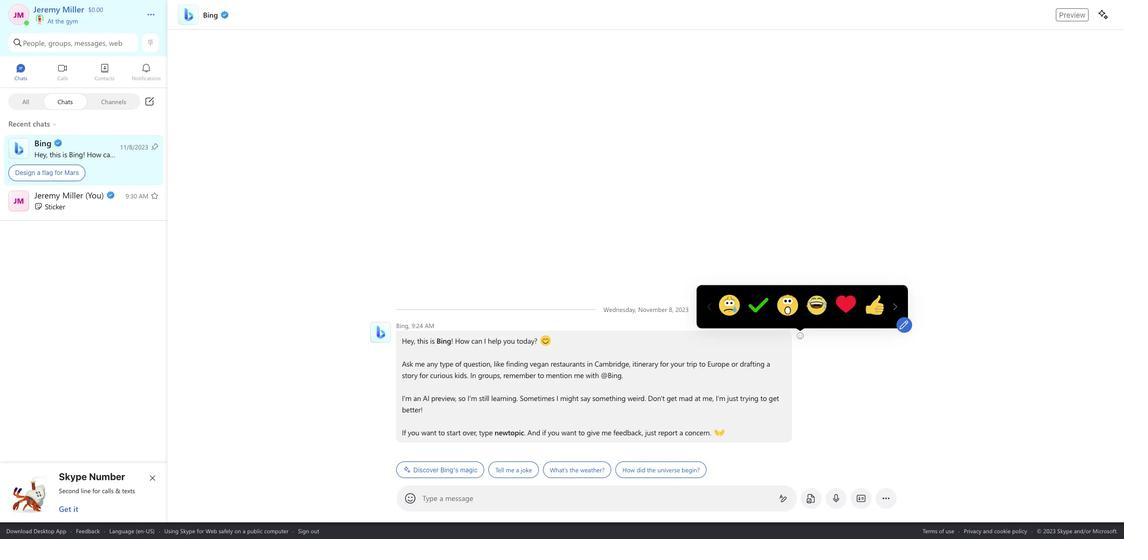 Task type: describe. For each thing, give the bounding box(es) containing it.
curious
[[430, 370, 453, 380]]

the inside the how did the universe begin? button
[[647, 466, 656, 474]]

me,
[[703, 393, 714, 403]]

for left your
[[660, 359, 669, 369]]

people, groups, messages, web button
[[8, 33, 138, 52]]

finding
[[506, 359, 528, 369]]

type
[[423, 493, 438, 503]]

skype number
[[59, 471, 125, 482]]

joke
[[521, 466, 532, 474]]

on
[[235, 527, 241, 535]]

0 vertical spatial hey, this is bing ! how can i help you today?
[[34, 149, 171, 159]]

terms of use link
[[923, 527, 955, 535]]

&
[[115, 486, 120, 495]]

like
[[494, 359, 504, 369]]

mad
[[679, 393, 693, 403]]

and
[[527, 428, 540, 438]]

skype number element
[[9, 471, 159, 514]]

download
[[6, 527, 32, 535]]

or
[[731, 359, 738, 369]]

give
[[587, 428, 600, 438]]

privacy and cookie policy
[[964, 527, 1028, 535]]

use
[[946, 527, 955, 535]]

0 vertical spatial hey,
[[34, 149, 48, 159]]

discover
[[413, 466, 439, 474]]

bing's
[[440, 466, 458, 474]]

in
[[587, 359, 593, 369]]

newtopic . and if you want to give me feedback, just report a concern.
[[495, 428, 713, 438]]

(smileeyes)
[[540, 335, 574, 345]]

terms of use
[[923, 527, 955, 535]]

me right give
[[602, 428, 611, 438]]

report
[[658, 428, 678, 438]]

start
[[447, 428, 461, 438]]

people, groups, messages, web
[[23, 38, 122, 48]]

flag
[[42, 169, 53, 177]]

at the gym
[[46, 17, 78, 25]]

for left the web
[[197, 527, 204, 535]]

with
[[586, 370, 599, 380]]

preview
[[1060, 10, 1086, 19]]

groups, inside "ask me any type of question, like finding vegan restaurants in cambridge, itinerary for your trip to europe or drafting a story for curious kids. in groups, remember to mention me with @bing. i'm an ai preview, so i'm still learning. sometimes i might say something weird. don't get mad at me, i'm just trying to get better! if you want to start over, type"
[[478, 370, 501, 380]]

want inside "ask me any type of question, like finding vegan restaurants in cambridge, itinerary for your trip to europe or drafting a story for curious kids. in groups, remember to mention me with @bing. i'm an ai preview, so i'm still learning. sometimes i might say something weird. don't get mad at me, i'm just trying to get better! if you want to start over, type"
[[421, 428, 436, 438]]

1 vertical spatial bing
[[437, 336, 451, 346]]

mention
[[546, 370, 572, 380]]

0 vertical spatial today?
[[149, 149, 169, 159]]

Type a message text field
[[423, 493, 771, 504]]

to down vegan
[[538, 370, 544, 380]]

ai
[[423, 393, 429, 403]]

how inside the how did the universe begin? button
[[622, 466, 635, 474]]

weather?
[[580, 466, 605, 474]]

sign out link
[[298, 527, 319, 535]]

weird.
[[628, 393, 646, 403]]

app
[[56, 527, 66, 535]]

ask
[[402, 359, 413, 369]]

tell me a joke button
[[489, 461, 539, 478]]

chats
[[58, 97, 73, 105]]

what's
[[550, 466, 568, 474]]

terms
[[923, 527, 938, 535]]

learning.
[[491, 393, 518, 403]]

language (en-us)
[[109, 527, 155, 535]]

to left start
[[438, 428, 445, 438]]

the for at
[[55, 17, 64, 25]]

people,
[[23, 38, 46, 48]]

0 vertical spatial type
[[440, 359, 453, 369]]

1 horizontal spatial how
[[455, 336, 469, 346]]

restaurants
[[551, 359, 585, 369]]

i inside "ask me any type of question, like finding vegan restaurants in cambridge, itinerary for your trip to europe or drafting a story for curious kids. in groups, remember to mention me with @bing. i'm an ai preview, so i'm still learning. sometimes i might say something weird. don't get mad at me, i'm just trying to get better! if you want to start over, type"
[[556, 393, 558, 403]]

messages,
[[74, 38, 107, 48]]

number
[[89, 471, 125, 482]]

1 i'm from the left
[[402, 393, 411, 403]]

web
[[206, 527, 217, 535]]

at
[[695, 393, 701, 403]]

to right trying
[[760, 393, 767, 403]]

me left any
[[415, 359, 425, 369]]

1 vertical spatial skype
[[180, 527, 195, 535]]

story
[[402, 370, 417, 380]]

cambridge,
[[595, 359, 631, 369]]

mars
[[65, 169, 79, 177]]

begin?
[[682, 466, 700, 474]]

sign out
[[298, 527, 319, 535]]

in
[[470, 370, 476, 380]]

1 vertical spatial !
[[451, 336, 453, 346]]

what's the weather?
[[550, 466, 605, 474]]

1 vertical spatial can
[[471, 336, 482, 346]]

at the gym button
[[33, 15, 136, 25]]

1 horizontal spatial type
[[479, 428, 493, 438]]

sign
[[298, 527, 309, 535]]

did
[[637, 466, 645, 474]]

of inside "ask me any type of question, like finding vegan restaurants in cambridge, itinerary for your trip to europe or drafting a story for curious kids. in groups, remember to mention me with @bing. i'm an ai preview, so i'm still learning. sometimes i might say something weird. don't get mad at me, i'm just trying to get better! if you want to start over, type"
[[455, 359, 461, 369]]

at
[[48, 17, 54, 25]]

using
[[164, 527, 179, 535]]

a right the on
[[243, 527, 246, 535]]

newtopic
[[495, 428, 524, 438]]

kids.
[[454, 370, 468, 380]]

better!
[[402, 405, 423, 415]]

language
[[109, 527, 134, 535]]

out
[[311, 527, 319, 535]]

1 horizontal spatial of
[[939, 527, 945, 535]]

1 get from the left
[[667, 393, 677, 403]]

1 vertical spatial hey, this is bing ! how can i help you today?
[[402, 336, 539, 346]]



Task type: vqa. For each thing, say whether or not it's contained in the screenshot.
Learn
no



Task type: locate. For each thing, give the bounding box(es) containing it.
i'm
[[402, 393, 411, 403], [467, 393, 477, 403], [716, 393, 725, 403]]

get
[[59, 504, 71, 514]]

groups,
[[48, 38, 72, 48], [478, 370, 501, 380]]

1 horizontal spatial groups,
[[478, 370, 501, 380]]

for right line
[[92, 486, 100, 495]]

type a message
[[423, 493, 474, 503]]

1 vertical spatial is
[[430, 336, 435, 346]]

hey, this is bing ! how can i help you today? up "question,"
[[402, 336, 539, 346]]

question,
[[463, 359, 492, 369]]

1 horizontal spatial today?
[[517, 336, 537, 346]]

the for what's
[[570, 466, 579, 474]]

for inside skype number element
[[92, 486, 100, 495]]

0 horizontal spatial help
[[120, 149, 133, 159]]

want left give
[[561, 428, 577, 438]]

what's the weather? button
[[543, 461, 611, 478]]

3 i'm from the left
[[716, 393, 725, 403]]

skype up second
[[59, 471, 87, 482]]

type up the curious
[[440, 359, 453, 369]]

0 horizontal spatial the
[[55, 17, 64, 25]]

how left did
[[622, 466, 635, 474]]

this up the flag
[[50, 149, 61, 159]]

0 vertical spatial this
[[50, 149, 61, 159]]

1 horizontal spatial want
[[561, 428, 577, 438]]

trip
[[687, 359, 697, 369]]

0 horizontal spatial type
[[440, 359, 453, 369]]

line
[[81, 486, 91, 495]]

and
[[983, 527, 993, 535]]

second line for calls & texts
[[59, 486, 135, 495]]

of up the kids.
[[455, 359, 461, 369]]

just left trying
[[727, 393, 738, 403]]

for right the flag
[[55, 169, 63, 177]]

magic
[[460, 466, 478, 474]]

0 horizontal spatial get
[[667, 393, 677, 403]]

the inside 'at the gym' button
[[55, 17, 64, 25]]

1 horizontal spatial can
[[471, 336, 482, 346]]

skype right using on the bottom left of page
[[180, 527, 195, 535]]

get
[[667, 393, 677, 403], [769, 393, 779, 403]]

public
[[247, 527, 263, 535]]

how did the universe begin? button
[[616, 461, 707, 478]]

can
[[103, 149, 114, 159], [471, 336, 482, 346]]

0 vertical spatial just
[[727, 393, 738, 403]]

you inside "ask me any type of question, like finding vegan restaurants in cambridge, itinerary for your trip to europe or drafting a story for curious kids. in groups, remember to mention me with @bing. i'm an ai preview, so i'm still learning. sometimes i might say something weird. don't get mad at me, i'm just trying to get better! if you want to start over, type"
[[408, 428, 419, 438]]

0 horizontal spatial groups,
[[48, 38, 72, 48]]

me right tell
[[506, 466, 514, 474]]

hey, this is bing ! how can i help you today?
[[34, 149, 171, 159], [402, 336, 539, 346]]

ask me any type of question, like finding vegan restaurants in cambridge, itinerary for your trip to europe or drafting a story for curious kids. in groups, remember to mention me with @bing. i'm an ai preview, so i'm still learning. sometimes i might say something weird. don't get mad at me, i'm just trying to get better! if you want to start over, type
[[402, 359, 781, 438]]

a inside tell me a joke button
[[516, 466, 519, 474]]

feedback
[[76, 527, 100, 535]]

get right trying
[[769, 393, 779, 403]]

0 horizontal spatial i'm
[[402, 393, 411, 403]]

design a flag for mars
[[15, 169, 79, 177]]

channels
[[101, 97, 126, 105]]

safely
[[219, 527, 233, 535]]

0 vertical spatial i
[[116, 149, 118, 159]]

the inside what's the weather? 'button'
[[570, 466, 579, 474]]

say
[[580, 393, 591, 403]]

1 vertical spatial today?
[[517, 336, 537, 346]]

tell
[[495, 466, 504, 474]]

1 vertical spatial just
[[645, 428, 656, 438]]

(en-
[[136, 527, 146, 535]]

how up "question,"
[[455, 336, 469, 346]]

how
[[87, 149, 101, 159], [455, 336, 469, 346], [622, 466, 635, 474]]

me inside tell me a joke button
[[506, 466, 514, 474]]

discover bing's magic
[[413, 466, 478, 474]]

i'm right so
[[467, 393, 477, 403]]

any
[[427, 359, 438, 369]]

type
[[440, 359, 453, 369], [479, 428, 493, 438]]

feedback,
[[613, 428, 643, 438]]

0 horizontal spatial can
[[103, 149, 114, 159]]

1 horizontal spatial bing
[[437, 336, 451, 346]]

0 horizontal spatial !
[[83, 149, 85, 159]]

0 horizontal spatial of
[[455, 359, 461, 369]]

is down am
[[430, 336, 435, 346]]

0 horizontal spatial just
[[645, 428, 656, 438]]

1 vertical spatial type
[[479, 428, 493, 438]]

1 horizontal spatial i'm
[[467, 393, 477, 403]]

2 vertical spatial how
[[622, 466, 635, 474]]

calls
[[102, 486, 114, 495]]

how up 'sticker' button
[[87, 149, 101, 159]]

for right story
[[419, 370, 428, 380]]

bing,
[[396, 321, 410, 330]]

to right trip
[[699, 359, 706, 369]]

2 horizontal spatial how
[[622, 466, 635, 474]]

1 horizontal spatial !
[[451, 336, 453, 346]]

me
[[415, 359, 425, 369], [574, 370, 584, 380], [602, 428, 611, 438], [506, 466, 514, 474]]

a inside "ask me any type of question, like finding vegan restaurants in cambridge, itinerary for your trip to europe or drafting a story for curious kids. in groups, remember to mention me with @bing. i'm an ai preview, so i'm still learning. sometimes i might say something weird. don't get mad at me, i'm just trying to get better! if you want to start over, type"
[[767, 359, 770, 369]]

hey, down the bing,
[[402, 336, 415, 346]]

all
[[22, 97, 29, 105]]

a right type
[[440, 493, 443, 503]]

2 i'm from the left
[[467, 393, 477, 403]]

groups, inside button
[[48, 38, 72, 48]]

2 vertical spatial i
[[556, 393, 558, 403]]

just left report
[[645, 428, 656, 438]]

1 horizontal spatial skype
[[180, 527, 195, 535]]

want
[[421, 428, 436, 438], [561, 428, 577, 438]]

0 vertical spatial bing
[[69, 149, 83, 159]]

hey, up the design a flag for mars
[[34, 149, 48, 159]]

1 horizontal spatial the
[[570, 466, 579, 474]]

1 vertical spatial groups,
[[478, 370, 501, 380]]

cookie
[[995, 527, 1011, 535]]

feedback link
[[76, 527, 100, 535]]

! up the curious
[[451, 336, 453, 346]]

groups, down at the gym
[[48, 38, 72, 48]]

2 get from the left
[[769, 393, 779, 403]]

1 horizontal spatial i
[[484, 336, 486, 346]]

1 horizontal spatial is
[[430, 336, 435, 346]]

a
[[37, 169, 40, 177], [767, 359, 770, 369], [680, 428, 683, 438], [516, 466, 519, 474], [440, 493, 443, 503], [243, 527, 246, 535]]

groups, down like at the bottom left of the page
[[478, 370, 501, 380]]

preview,
[[431, 393, 457, 403]]

still
[[479, 393, 489, 403]]

0 horizontal spatial bing
[[69, 149, 83, 159]]

0 horizontal spatial hey,
[[34, 149, 48, 159]]

0 horizontal spatial i
[[116, 149, 118, 159]]

0 vertical spatial help
[[120, 149, 133, 159]]

me left with
[[574, 370, 584, 380]]

message
[[445, 493, 474, 503]]

is up mars
[[63, 149, 67, 159]]

your
[[671, 359, 685, 369]]

a left joke
[[516, 466, 519, 474]]

2 want from the left
[[561, 428, 577, 438]]

europe
[[707, 359, 730, 369]]

1 horizontal spatial hey, this is bing ! how can i help you today?
[[402, 336, 539, 346]]

the right at
[[55, 17, 64, 25]]

desktop
[[34, 527, 54, 535]]

a left the flag
[[37, 169, 40, 177]]

for
[[55, 169, 63, 177], [660, 359, 669, 369], [419, 370, 428, 380], [92, 486, 100, 495], [197, 527, 204, 535]]

a right report
[[680, 428, 683, 438]]

download desktop app link
[[6, 527, 66, 535]]

1 vertical spatial of
[[939, 527, 945, 535]]

sticker
[[45, 201, 65, 211]]

so
[[458, 393, 466, 403]]

0 horizontal spatial is
[[63, 149, 67, 159]]

9:24
[[412, 321, 423, 330]]

i'm right me,
[[716, 393, 725, 403]]

don't
[[648, 393, 665, 403]]

bing up any
[[437, 336, 451, 346]]

bing
[[69, 149, 83, 159], [437, 336, 451, 346]]

1 vertical spatial hey,
[[402, 336, 415, 346]]

language (en-us) link
[[109, 527, 155, 535]]

if
[[542, 428, 546, 438]]

0 vertical spatial how
[[87, 149, 101, 159]]

0 horizontal spatial skype
[[59, 471, 87, 482]]

tab list
[[0, 59, 167, 88]]

0 vertical spatial skype
[[59, 471, 87, 482]]

just inside "ask me any type of question, like finding vegan restaurants in cambridge, itinerary for your trip to europe or drafting a story for curious kids. in groups, remember to mention me with @bing. i'm an ai preview, so i'm still learning. sometimes i might say something weird. don't get mad at me, i'm just trying to get better! if you want to start over, type"
[[727, 393, 738, 403]]

2 horizontal spatial the
[[647, 466, 656, 474]]

a right the drafting
[[767, 359, 770, 369]]

vegan
[[530, 359, 549, 369]]

just
[[727, 393, 738, 403], [645, 428, 656, 438]]

second
[[59, 486, 79, 495]]

bing, 9:24 am
[[396, 321, 434, 330]]

hey,
[[34, 149, 48, 159], [402, 336, 415, 346]]

1 horizontal spatial get
[[769, 393, 779, 403]]

of left use at the bottom
[[939, 527, 945, 535]]

2 horizontal spatial i
[[556, 393, 558, 403]]

0 horizontal spatial hey, this is bing ! how can i help you today?
[[34, 149, 171, 159]]

want left start
[[421, 428, 436, 438]]

1 horizontal spatial hey,
[[402, 336, 415, 346]]

it
[[73, 504, 78, 514]]

1 vertical spatial help
[[488, 336, 501, 346]]

itinerary
[[633, 359, 658, 369]]

tell me a joke
[[495, 466, 532, 474]]

design
[[15, 169, 35, 177]]

0 vertical spatial is
[[63, 149, 67, 159]]

how did the universe begin?
[[622, 466, 700, 474]]

(openhands)
[[714, 427, 753, 437]]

using skype for web safely on a public computer link
[[164, 527, 289, 535]]

0 horizontal spatial how
[[87, 149, 101, 159]]

0 horizontal spatial want
[[421, 428, 436, 438]]

type right over,
[[479, 428, 493, 438]]

get left mad
[[667, 393, 677, 403]]

sticker button
[[0, 186, 167, 217]]

the right what's
[[570, 466, 579, 474]]

concern.
[[685, 428, 711, 438]]

0 vertical spatial groups,
[[48, 38, 72, 48]]

0 horizontal spatial this
[[50, 149, 61, 159]]

the right did
[[647, 466, 656, 474]]

i'm left the an on the left bottom
[[402, 393, 411, 403]]

this down 9:24
[[417, 336, 428, 346]]

this
[[50, 149, 61, 159], [417, 336, 428, 346]]

2 horizontal spatial i'm
[[716, 393, 725, 403]]

web
[[109, 38, 122, 48]]

0 horizontal spatial today?
[[149, 149, 169, 159]]

1 vertical spatial this
[[417, 336, 428, 346]]

might
[[560, 393, 579, 403]]

1 want from the left
[[421, 428, 436, 438]]

drafting
[[740, 359, 765, 369]]

1 horizontal spatial help
[[488, 336, 501, 346]]

1 horizontal spatial this
[[417, 336, 428, 346]]

0 vertical spatial of
[[455, 359, 461, 369]]

0 vertical spatial !
[[83, 149, 85, 159]]

of
[[455, 359, 461, 369], [939, 527, 945, 535]]

texts
[[122, 486, 135, 495]]

to left give
[[578, 428, 585, 438]]

an
[[413, 393, 421, 403]]

gym
[[66, 17, 78, 25]]

1 vertical spatial i
[[484, 336, 486, 346]]

0 vertical spatial can
[[103, 149, 114, 159]]

computer
[[264, 527, 289, 535]]

is
[[63, 149, 67, 159], [430, 336, 435, 346]]

1 vertical spatial how
[[455, 336, 469, 346]]

! up 'sticker' button
[[83, 149, 85, 159]]

hey, this is bing ! how can i help you today? up mars
[[34, 149, 171, 159]]

1 horizontal spatial just
[[727, 393, 738, 403]]

get it
[[59, 504, 78, 514]]

help
[[120, 149, 133, 159], [488, 336, 501, 346]]

bing up mars
[[69, 149, 83, 159]]



